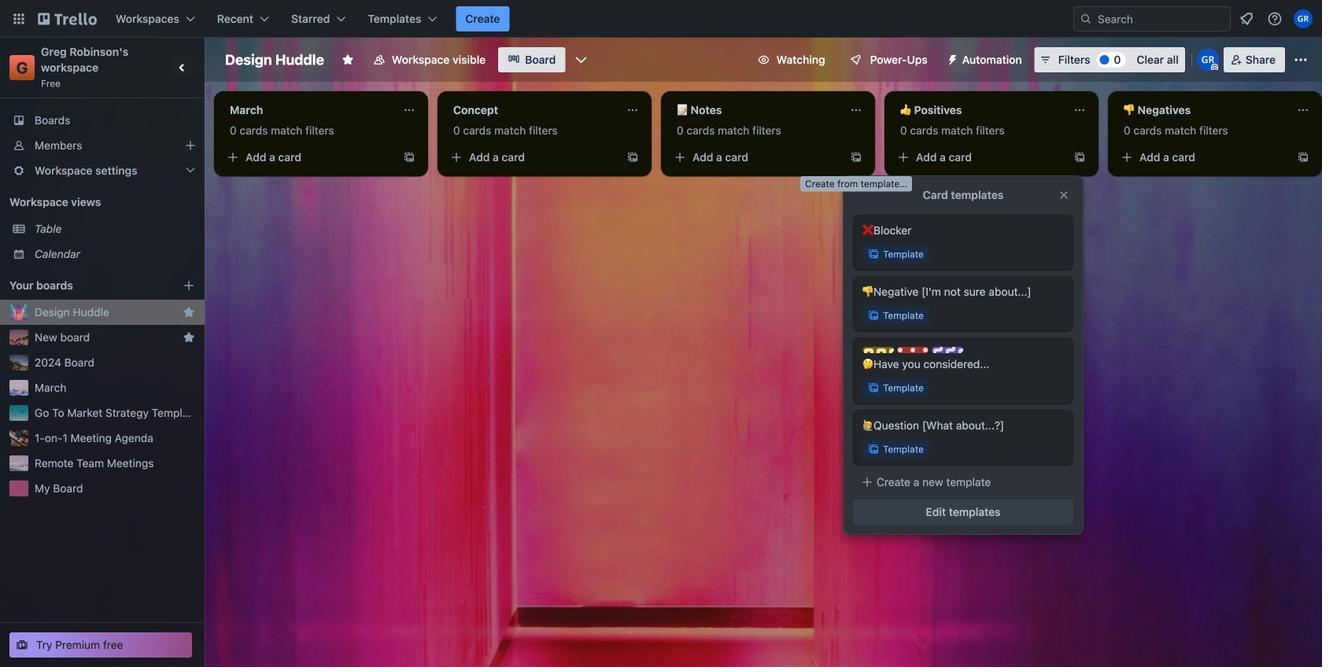 Task type: locate. For each thing, give the bounding box(es) containing it.
Search field
[[1093, 8, 1230, 30]]

1 vertical spatial starred icon image
[[183, 331, 195, 344]]

greg robinson (gregrobinson96) image
[[1294, 9, 1313, 28], [1197, 49, 1219, 71]]

2 starred icon image from the top
[[183, 331, 195, 344]]

create from template… image
[[403, 151, 416, 164], [627, 151, 639, 164], [1297, 151, 1310, 164]]

tooltip
[[801, 176, 912, 192]]

1 vertical spatial greg robinson (gregrobinson96) image
[[1197, 49, 1219, 71]]

greg robinson (gregrobinson96) image right open information menu image
[[1294, 9, 1313, 28]]

this member is an admin of this board. image
[[1211, 64, 1218, 71]]

0 horizontal spatial create from template… image
[[403, 151, 416, 164]]

1 create from template… image from the left
[[850, 151, 863, 164]]

2 horizontal spatial create from template… image
[[1297, 151, 1310, 164]]

star or unstar board image
[[342, 54, 354, 66]]

0 vertical spatial starred icon image
[[183, 306, 195, 319]]

Board name text field
[[217, 47, 332, 72]]

None text field
[[891, 98, 1067, 123]]

greg robinson (gregrobinson96) image down search field
[[1197, 49, 1219, 71]]

open information menu image
[[1267, 11, 1283, 27]]

1 horizontal spatial create from template… image
[[627, 151, 639, 164]]

2 create from template… image from the left
[[627, 151, 639, 164]]

0 horizontal spatial create from template… image
[[850, 151, 863, 164]]

0 horizontal spatial greg robinson (gregrobinson96) image
[[1197, 49, 1219, 71]]

1 horizontal spatial create from template… image
[[1074, 151, 1086, 164]]

starred icon image
[[183, 306, 195, 319], [183, 331, 195, 344]]

0 notifications image
[[1237, 9, 1256, 28]]

0 vertical spatial greg robinson (gregrobinson96) image
[[1294, 9, 1313, 28]]

create from template… image
[[850, 151, 863, 164], [1074, 151, 1086, 164]]

sm image
[[940, 47, 962, 69]]

None text field
[[220, 98, 397, 123], [444, 98, 620, 123], [667, 98, 844, 123], [1115, 98, 1291, 123], [220, 98, 397, 123], [444, 98, 620, 123], [667, 98, 844, 123], [1115, 98, 1291, 123]]



Task type: describe. For each thing, give the bounding box(es) containing it.
1 starred icon image from the top
[[183, 306, 195, 319]]

customize views image
[[573, 52, 589, 68]]

color: red, title: none image
[[897, 347, 929, 353]]

close popover image
[[1058, 189, 1071, 202]]

color: purple, title: none image
[[932, 347, 963, 353]]

primary element
[[0, 0, 1322, 38]]

back to home image
[[38, 6, 97, 31]]

add board image
[[183, 279, 195, 292]]

2 create from template… image from the left
[[1074, 151, 1086, 164]]

workspace navigation collapse icon image
[[172, 57, 194, 79]]

1 create from template… image from the left
[[403, 151, 416, 164]]

show menu image
[[1293, 52, 1309, 68]]

1 horizontal spatial greg robinson (gregrobinson96) image
[[1294, 9, 1313, 28]]

search image
[[1080, 13, 1093, 25]]

3 create from template… image from the left
[[1297, 151, 1310, 164]]

color: yellow, title: none image
[[863, 347, 894, 353]]

your boards with 8 items element
[[9, 276, 159, 295]]



Task type: vqa. For each thing, say whether or not it's contained in the screenshot.
Open information menu icon
yes



